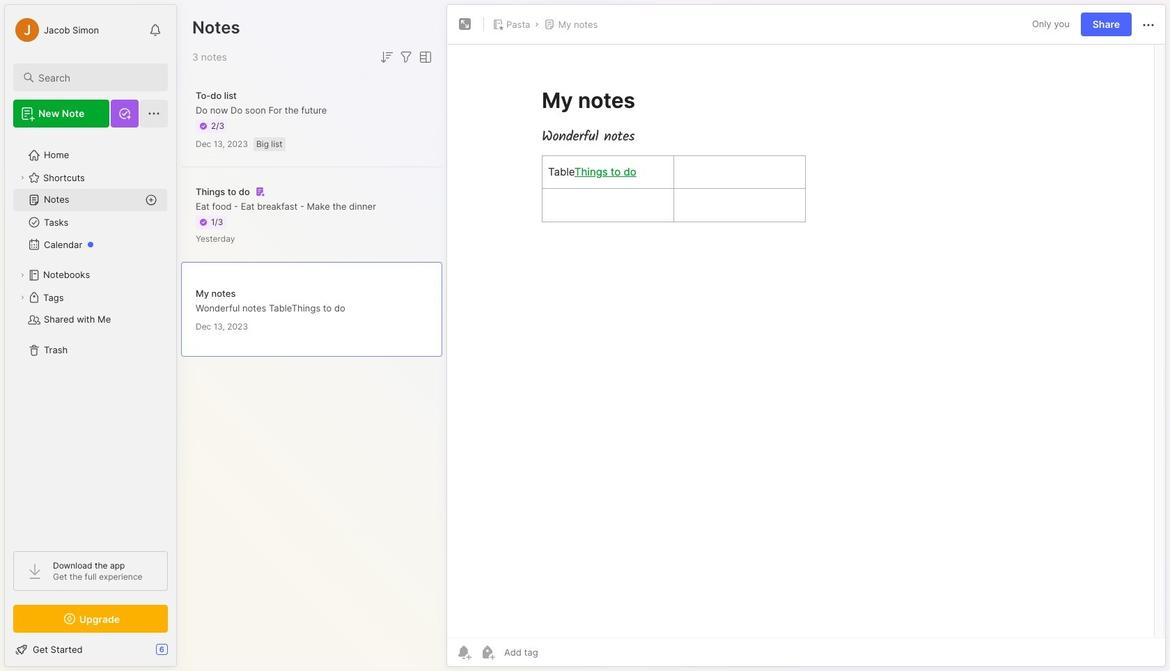 Task type: describe. For each thing, give the bounding box(es) containing it.
View options field
[[415, 49, 434, 66]]

expand notebooks image
[[18, 271, 26, 279]]

expand note image
[[457, 16, 474, 33]]

more actions image
[[1141, 17, 1157, 33]]

Note Editor text field
[[447, 44, 1166, 638]]

note window element
[[447, 4, 1167, 670]]

Sort options field
[[378, 49, 395, 66]]

main element
[[0, 0, 181, 671]]

add filters image
[[398, 49, 415, 66]]

add a reminder image
[[456, 644, 472, 661]]

Help and Learning task checklist field
[[5, 638, 176, 661]]

click to collapse image
[[176, 645, 186, 662]]

Add filters field
[[398, 49, 415, 66]]



Task type: locate. For each thing, give the bounding box(es) containing it.
Add tag field
[[503, 646, 608, 659]]

Search text field
[[38, 71, 155, 84]]

none search field inside 'main' element
[[38, 69, 155, 86]]

add tag image
[[479, 644, 496, 661]]

expand tags image
[[18, 293, 26, 302]]

tree
[[5, 136, 176, 539]]

tree inside 'main' element
[[5, 136, 176, 539]]

None search field
[[38, 69, 155, 86]]

More actions field
[[1141, 15, 1157, 33]]

Account field
[[13, 16, 99, 44]]



Task type: vqa. For each thing, say whether or not it's contained in the screenshot.
top New
no



